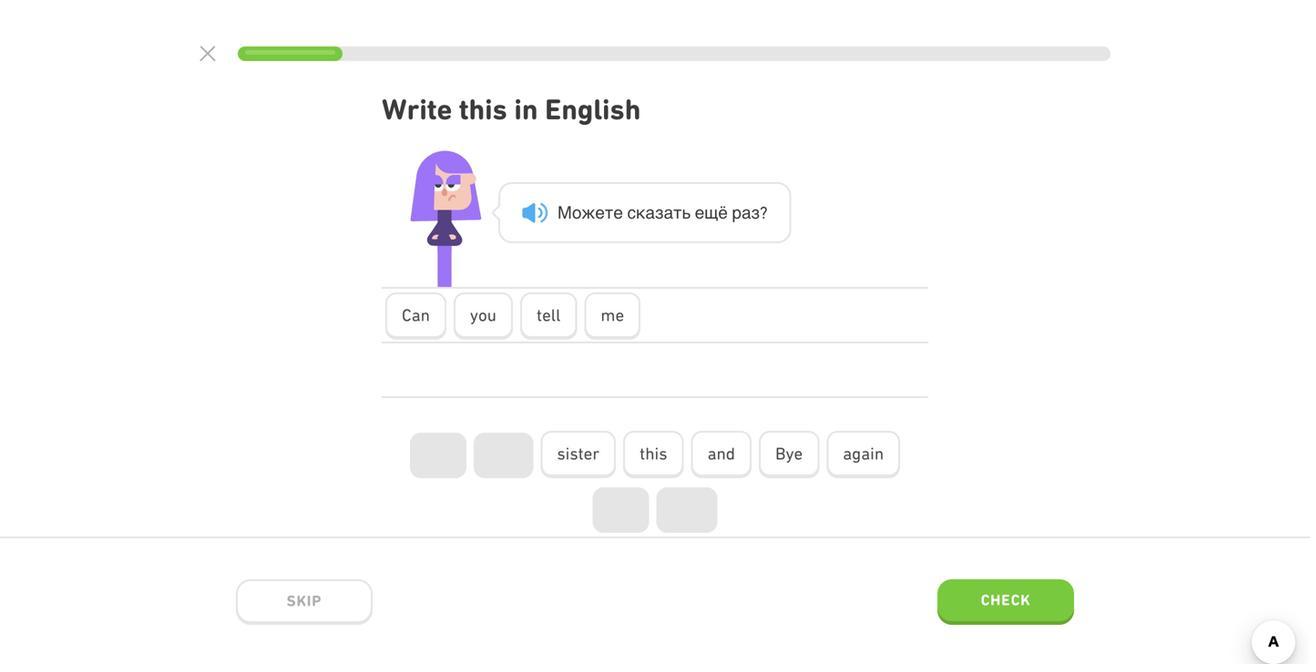 Task type: locate. For each thing, give the bounding box(es) containing it.
progress bar
[[238, 46, 1111, 61]]

0 horizontal spatial а
[[646, 203, 655, 222]]

tell button
[[521, 293, 577, 340]]

р
[[732, 203, 742, 222]]

check button
[[938, 580, 1075, 625]]

this left in
[[459, 93, 508, 126]]

з right к
[[655, 203, 664, 222]]

bye
[[776, 444, 803, 464]]

ь
[[682, 203, 691, 222]]

е right the ь
[[695, 203, 705, 222]]

т
[[605, 203, 614, 222], [674, 203, 682, 222]]

skip button
[[236, 580, 373, 625]]

and button
[[692, 431, 752, 479]]

о
[[572, 203, 582, 222]]

0 horizontal spatial е
[[596, 203, 605, 222]]

3 а from the left
[[742, 203, 752, 222]]

1 vertical spatial this
[[640, 444, 668, 464]]

а right the с
[[646, 203, 655, 222]]

sister button
[[541, 431, 616, 479]]

me button
[[585, 293, 641, 340]]

з
[[655, 203, 664, 222], [752, 203, 760, 222]]

е left the с
[[614, 203, 623, 222]]

again
[[844, 444, 884, 464]]

this left "and"
[[640, 444, 668, 464]]

0 horizontal spatial т
[[605, 203, 614, 222]]

е
[[596, 203, 605, 222], [614, 203, 623, 222], [695, 203, 705, 222]]

1 horizontal spatial а
[[664, 203, 674, 222]]

0 vertical spatial this
[[459, 93, 508, 126]]

т left щ at the top
[[674, 203, 682, 222]]

0 horizontal spatial з
[[655, 203, 664, 222]]

this
[[459, 93, 508, 126], [640, 444, 668, 464]]

1 horizontal spatial е
[[614, 203, 623, 222]]

write this in english
[[382, 93, 641, 126]]

а left ?
[[742, 203, 752, 222]]

3 е from the left
[[695, 203, 705, 222]]

2 horizontal spatial е
[[695, 203, 705, 222]]

т right ж
[[605, 203, 614, 222]]

in
[[515, 93, 538, 126]]

2 horizontal spatial а
[[742, 203, 752, 222]]

1 horizontal spatial т
[[674, 203, 682, 222]]

you
[[470, 305, 497, 325]]

?
[[760, 203, 768, 222]]

1 а from the left
[[646, 203, 655, 222]]

1 з from the left
[[655, 203, 664, 222]]

а
[[646, 203, 655, 222], [664, 203, 674, 222], [742, 203, 752, 222]]

again button
[[827, 431, 901, 479]]

tell
[[537, 305, 561, 325]]

1 horizontal spatial з
[[752, 203, 760, 222]]

0 horizontal spatial this
[[459, 93, 508, 126]]

з right р
[[752, 203, 760, 222]]

к
[[636, 203, 646, 222]]

а left the ь
[[664, 203, 674, 222]]

е right о
[[596, 203, 605, 222]]

1 horizontal spatial this
[[640, 444, 668, 464]]

1 е from the left
[[596, 203, 605, 222]]

skip
[[287, 592, 322, 610]]



Task type: describe. For each thing, give the bounding box(es) containing it.
2 е from the left
[[614, 203, 623, 222]]

м
[[558, 203, 572, 222]]

ё
[[719, 203, 728, 222]]

м о ж е т е с к а з а т ь
[[558, 203, 691, 222]]

can
[[402, 305, 430, 325]]

2 а from the left
[[664, 203, 674, 222]]

ж
[[582, 203, 596, 222]]

this button
[[624, 431, 684, 479]]

write
[[382, 93, 452, 126]]

1 т from the left
[[605, 203, 614, 222]]

е щ ё р а з ?
[[695, 203, 768, 222]]

bye button
[[759, 431, 820, 479]]

с
[[628, 203, 636, 222]]

this inside button
[[640, 444, 668, 464]]

and
[[708, 444, 736, 464]]

english
[[545, 93, 641, 126]]

check
[[982, 591, 1031, 609]]

me
[[601, 305, 625, 325]]

you button
[[454, 293, 513, 340]]

2 з from the left
[[752, 203, 760, 222]]

sister
[[557, 444, 600, 464]]

can button
[[386, 293, 447, 340]]

2 т from the left
[[674, 203, 682, 222]]

щ
[[705, 203, 719, 222]]



Task type: vqa. For each thing, say whether or not it's contained in the screenshot.
Е
yes



